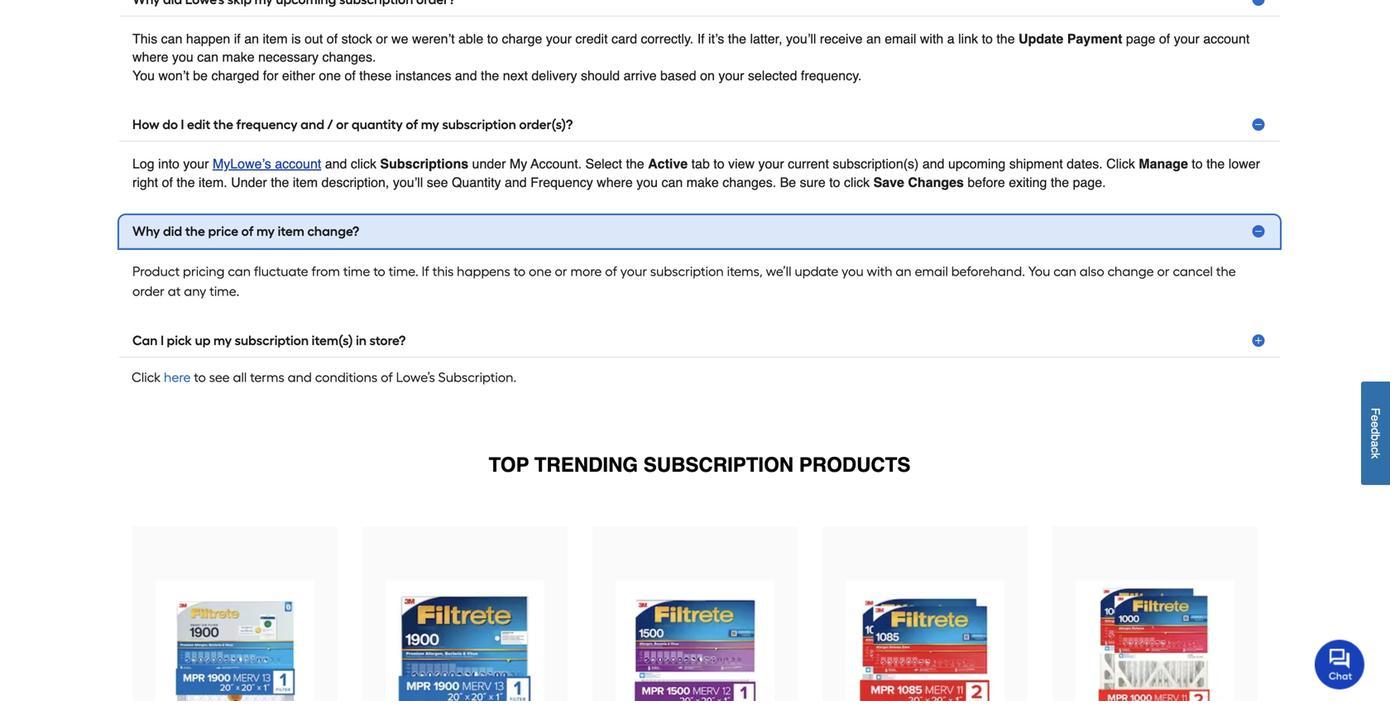 Task type: vqa. For each thing, say whether or not it's contained in the screenshot.
topmost If
yes



Task type: locate. For each thing, give the bounding box(es) containing it.
a left link
[[948, 31, 955, 46]]

1 horizontal spatial where
[[597, 175, 633, 190]]

sure
[[800, 175, 826, 190]]

log into your mylowe's account and click subscriptions under my account. select the active tab to view your current subscription(s) and upcoming shipment dates. click manage
[[132, 156, 1189, 171]]

product
[[132, 263, 180, 279]]

0 vertical spatial see
[[427, 175, 448, 190]]

1 vertical spatial make
[[687, 175, 719, 190]]

pick
[[167, 333, 192, 348]]

2 vertical spatial subscription
[[235, 333, 309, 348]]

any
[[184, 283, 206, 299]]

frequency
[[236, 117, 298, 132]]

0 vertical spatial you
[[172, 49, 194, 65]]

of inside page of your account where you can make necessary changes.
[[1160, 31, 1171, 46]]

0 vertical spatial minus filled image
[[1251, 116, 1267, 133]]

click down subscription(s)
[[844, 175, 870, 190]]

or left more
[[555, 263, 568, 279]]

your inside product pricing can fluctuate from time to time. if this happens to one or more of your subscription items, we'll update you with an email beforehand. you can also change or cancel the order at any time.
[[621, 263, 647, 279]]

0 vertical spatial make
[[222, 49, 255, 65]]

item.
[[199, 175, 227, 190]]

instances
[[396, 68, 451, 83]]

0 horizontal spatial an
[[244, 31, 259, 46]]

with right update on the right top of page
[[867, 263, 893, 279]]

the right edit
[[213, 117, 233, 132]]

with left link
[[920, 31, 944, 46]]

mylowe's
[[213, 156, 271, 171]]

my right up
[[214, 333, 232, 348]]

0 vertical spatial you
[[132, 68, 155, 83]]

1 horizontal spatial one
[[529, 263, 552, 279]]

1 minus filled image from the top
[[1251, 116, 1267, 133]]

/
[[327, 117, 333, 132]]

of right more
[[605, 263, 617, 279]]

time. down pricing
[[210, 283, 239, 299]]

minus filled image for log into your
[[1251, 116, 1267, 133]]

why did the price of my item change?
[[132, 223, 359, 239]]

to right time
[[373, 263, 386, 279]]

stock
[[342, 31, 372, 46]]

0 vertical spatial account
[[1204, 31, 1250, 46]]

0 horizontal spatial where
[[132, 49, 169, 65]]

exiting
[[1009, 175, 1047, 190]]

1 vertical spatial time.
[[210, 283, 239, 299]]

2 imageurl image from the left
[[386, 580, 545, 701]]

2 vertical spatial you
[[842, 263, 864, 279]]

you inside product pricing can fluctuate from time to time. if this happens to one or more of your subscription items, we'll update you with an email beforehand. you can also change or cancel the order at any time.
[[842, 263, 864, 279]]

and right terms
[[288, 369, 312, 385]]

2 horizontal spatial you
[[842, 263, 864, 279]]

a inside button
[[1369, 441, 1383, 447]]

4 imageurl image from the left
[[846, 580, 1005, 701]]

can left also
[[1054, 263, 1077, 279]]

time.
[[389, 263, 419, 279], [210, 283, 239, 299]]

pricing
[[183, 263, 225, 279]]

the right 'did'
[[185, 223, 205, 239]]

you down log into your mylowe's account and click subscriptions under my account. select the active tab to view your current subscription(s) and upcoming shipment dates. click manage
[[637, 175, 658, 190]]

latter,
[[750, 31, 783, 46]]

an inside product pricing can fluctuate from time to time. if this happens to one or more of your subscription items, we'll update you with an email beforehand. you can also change or cancel the order at any time.
[[896, 263, 912, 279]]

1 vertical spatial click
[[132, 369, 161, 385]]

minus filled image up lower
[[1251, 116, 1267, 133]]

1 vertical spatial with
[[867, 263, 893, 279]]

lower
[[1229, 156, 1261, 171]]

edit
[[187, 117, 210, 132]]

one left more
[[529, 263, 552, 279]]

up
[[195, 333, 211, 348]]

why did the price of my item change? button
[[119, 215, 1281, 248]]

click
[[351, 156, 377, 171], [844, 175, 870, 190]]

subscription up terms
[[235, 333, 309, 348]]

or
[[376, 31, 388, 46], [336, 117, 349, 132], [555, 263, 568, 279], [1158, 263, 1170, 279]]

1 horizontal spatial a
[[1369, 441, 1383, 447]]

minus filled image for product pricing can fluctuate from time to time. if this happens to one or more of your subscription items, we'll update you with an email beforehand. you can also change or cancel the order at any time.
[[1251, 223, 1267, 239]]

0 vertical spatial changes.
[[322, 49, 376, 65]]

see
[[427, 175, 448, 190], [209, 369, 230, 385]]

you right the beforehand.
[[1029, 263, 1051, 279]]

changes. down "view"
[[723, 175, 777, 190]]

and up description,
[[325, 156, 347, 171]]

1 vertical spatial changes.
[[723, 175, 777, 190]]

and down my
[[505, 175, 527, 190]]

1 vertical spatial you'll
[[393, 175, 423, 190]]

beforehand.
[[952, 263, 1026, 279]]

you right update on the right top of page
[[842, 263, 864, 279]]

link
[[959, 31, 978, 46]]

1 vertical spatial you
[[637, 175, 658, 190]]

0 vertical spatial you'll
[[786, 31, 817, 46]]

subscription up under
[[442, 117, 516, 132]]

1 horizontal spatial you
[[637, 175, 658, 190]]

0 horizontal spatial see
[[209, 369, 230, 385]]

and up changes
[[923, 156, 945, 171]]

0 horizontal spatial my
[[214, 333, 232, 348]]

0 horizontal spatial you
[[172, 49, 194, 65]]

to right sure
[[830, 175, 841, 190]]

subscription
[[442, 117, 516, 132], [651, 263, 724, 279], [235, 333, 309, 348]]

plus filled image
[[1251, 332, 1267, 349]]

the right cancel
[[1217, 263, 1236, 279]]

your right page
[[1174, 31, 1200, 46]]

your up be
[[759, 156, 784, 171]]

the inside product pricing can fluctuate from time to time. if this happens to one or more of your subscription items, we'll update you with an email beforehand. you can also change or cancel the order at any time.
[[1217, 263, 1236, 279]]

1 horizontal spatial account
[[1204, 31, 1250, 46]]

can down active
[[662, 175, 683, 190]]

1 horizontal spatial changes.
[[723, 175, 777, 190]]

email left the beforehand.
[[915, 263, 948, 279]]

you'll inside to the lower right of the item. under the item description, you'll see quantity and frequency where you can make changes. be sure to click
[[393, 175, 423, 190]]

the down mylowe's account link on the left
[[271, 175, 289, 190]]

of left these
[[345, 68, 356, 83]]

2 horizontal spatial an
[[896, 263, 912, 279]]

card
[[612, 31, 637, 46]]

we'll
[[766, 263, 792, 279]]

or inside button
[[336, 117, 349, 132]]

0 horizontal spatial i
[[161, 333, 164, 348]]

of right page
[[1160, 31, 1171, 46]]

0 vertical spatial subscription
[[442, 117, 516, 132]]

top trending subscription products
[[489, 453, 911, 476]]

1 vertical spatial if
[[422, 263, 429, 279]]

won't
[[158, 68, 189, 83]]

make down the if
[[222, 49, 255, 65]]

quantity
[[452, 175, 501, 190]]

0 vertical spatial my
[[421, 117, 439, 132]]

the right it's
[[728, 31, 747, 46]]

click left here
[[132, 369, 161, 385]]

1 vertical spatial subscription
[[651, 263, 724, 279]]

make down tab
[[687, 175, 719, 190]]

one right either
[[319, 68, 341, 83]]

of inside product pricing can fluctuate from time to time. if this happens to one or more of your subscription items, we'll update you with an email beforehand. you can also change or cancel the order at any time.
[[605, 263, 617, 279]]

changes. inside to the lower right of the item. under the item description, you'll see quantity and frequency where you can make changes. be sure to click
[[723, 175, 777, 190]]

and down able
[[455, 68, 477, 83]]

item inside to the lower right of the item. under the item description, you'll see quantity and frequency where you can make changes. be sure to click
[[293, 175, 318, 190]]

i right do
[[181, 117, 184, 132]]

here
[[164, 369, 191, 385]]

minus filled image
[[1251, 0, 1267, 8]]

b
[[1369, 434, 1383, 441]]

1 horizontal spatial click
[[844, 175, 870, 190]]

can right the this
[[161, 31, 182, 46]]

1 vertical spatial my
[[257, 223, 275, 239]]

1 vertical spatial i
[[161, 333, 164, 348]]

in
[[356, 333, 367, 348]]

description,
[[322, 175, 389, 190]]

to the lower right of the item. under the item description, you'll see quantity and frequency where you can make changes. be sure to click
[[132, 156, 1261, 190]]

0 vertical spatial click
[[351, 156, 377, 171]]

of right price
[[241, 223, 254, 239]]

your left credit
[[546, 31, 572, 46]]

1 vertical spatial a
[[1369, 441, 1383, 447]]

item left is
[[263, 31, 288, 46]]

item down mylowe's account link on the left
[[293, 175, 318, 190]]

your right on
[[719, 68, 744, 83]]

did
[[163, 223, 182, 239]]

selected
[[748, 68, 798, 83]]

subscription down why did the price of my item change? button
[[651, 263, 724, 279]]

0 horizontal spatial time.
[[210, 283, 239, 299]]

terms
[[250, 369, 285, 385]]

you'll
[[786, 31, 817, 46], [393, 175, 423, 190]]

0 vertical spatial i
[[181, 117, 184, 132]]

0 horizontal spatial one
[[319, 68, 341, 83]]

charged
[[211, 68, 259, 83]]

email inside product pricing can fluctuate from time to time. if this happens to one or more of your subscription items, we'll update you with an email beforehand. you can also change or cancel the order at any time.
[[915, 263, 948, 279]]

0 horizontal spatial changes.
[[322, 49, 376, 65]]

before
[[968, 175, 1005, 190]]

of inside button
[[406, 117, 418, 132]]

1 horizontal spatial i
[[181, 117, 184, 132]]

imageurl image
[[156, 580, 315, 701], [386, 580, 545, 701], [616, 580, 775, 701], [846, 580, 1005, 701], [1076, 580, 1235, 701]]

your right more
[[621, 263, 647, 279]]

arrive
[[624, 68, 657, 83]]

click up description,
[[351, 156, 377, 171]]

1 vertical spatial one
[[529, 263, 552, 279]]

1 vertical spatial where
[[597, 175, 633, 190]]

where down the this
[[132, 49, 169, 65]]

1 vertical spatial email
[[915, 263, 948, 279]]

your up item.
[[183, 156, 209, 171]]

how do i edit the frequency and / or quantity of my subscription order(s)?
[[132, 117, 573, 132]]

receive
[[820, 31, 863, 46]]

email
[[885, 31, 917, 46], [915, 263, 948, 279]]

1 horizontal spatial make
[[687, 175, 719, 190]]

1 horizontal spatial you
[[1029, 263, 1051, 279]]

my right price
[[257, 223, 275, 239]]

1 vertical spatial you
[[1029, 263, 1051, 279]]

e up d
[[1369, 415, 1383, 422]]

or right /
[[336, 117, 349, 132]]

mylowe's account link
[[213, 156, 321, 171]]

how
[[132, 117, 159, 132]]

2 minus filled image from the top
[[1251, 223, 1267, 239]]

2 horizontal spatial subscription
[[651, 263, 724, 279]]

0 horizontal spatial with
[[867, 263, 893, 279]]

0 horizontal spatial account
[[275, 156, 321, 171]]

0 horizontal spatial subscription
[[235, 333, 309, 348]]

0 horizontal spatial you'll
[[393, 175, 423, 190]]

changes
[[908, 175, 964, 190]]

the right select
[[626, 156, 645, 171]]

i left pick
[[161, 333, 164, 348]]

the inside button
[[185, 223, 205, 239]]

see left all
[[209, 369, 230, 385]]

you left won't
[[132, 68, 155, 83]]

your
[[546, 31, 572, 46], [1174, 31, 1200, 46], [719, 68, 744, 83], [183, 156, 209, 171], [759, 156, 784, 171], [621, 263, 647, 279]]

necessary
[[258, 49, 319, 65]]

you'll right latter,
[[786, 31, 817, 46]]

you
[[172, 49, 194, 65], [637, 175, 658, 190], [842, 263, 864, 279]]

or left cancel
[[1158, 263, 1170, 279]]

changes. down stock
[[322, 49, 376, 65]]

0 horizontal spatial a
[[948, 31, 955, 46]]

where down select
[[597, 175, 633, 190]]

e
[[1369, 415, 1383, 422], [1369, 422, 1383, 428]]

subscriptions
[[380, 156, 469, 171]]

0 horizontal spatial you
[[132, 68, 155, 83]]

changes.
[[322, 49, 376, 65], [723, 175, 777, 190]]

either
[[282, 68, 315, 83]]

1 horizontal spatial subscription
[[442, 117, 516, 132]]

a up k
[[1369, 441, 1383, 447]]

and left /
[[301, 117, 325, 132]]

2 horizontal spatial my
[[421, 117, 439, 132]]

to right happens
[[514, 263, 526, 279]]

1 horizontal spatial click
[[1107, 156, 1136, 171]]

1 vertical spatial see
[[209, 369, 230, 385]]

minus filled image inside why did the price of my item change? button
[[1251, 223, 1267, 239]]

delivery
[[532, 68, 577, 83]]

my
[[421, 117, 439, 132], [257, 223, 275, 239], [214, 333, 232, 348]]

1 imageurl image from the left
[[156, 580, 315, 701]]

0 horizontal spatial make
[[222, 49, 255, 65]]

make inside page of your account where you can make necessary changes.
[[222, 49, 255, 65]]

see down subscriptions
[[427, 175, 448, 190]]

1 horizontal spatial with
[[920, 31, 944, 46]]

0 horizontal spatial if
[[422, 263, 429, 279]]

account
[[1204, 31, 1250, 46], [275, 156, 321, 171]]

can down happen
[[197, 49, 219, 65]]

my up subscriptions
[[421, 117, 439, 132]]

3 imageurl image from the left
[[616, 580, 775, 701]]

minus filled image
[[1251, 116, 1267, 133], [1251, 223, 1267, 239]]

0 vertical spatial where
[[132, 49, 169, 65]]

an
[[244, 31, 259, 46], [867, 31, 881, 46], [896, 263, 912, 279]]

with
[[920, 31, 944, 46], [867, 263, 893, 279]]

0 vertical spatial a
[[948, 31, 955, 46]]

1 horizontal spatial see
[[427, 175, 448, 190]]

1 horizontal spatial my
[[257, 223, 275, 239]]

it's
[[709, 31, 725, 46]]

can
[[161, 31, 182, 46], [197, 49, 219, 65], [662, 175, 683, 190], [228, 263, 251, 279], [1054, 263, 1077, 279]]

1 vertical spatial item
[[293, 175, 318, 190]]

2 vertical spatial item
[[278, 223, 305, 239]]

1 horizontal spatial if
[[698, 31, 705, 46]]

1 vertical spatial click
[[844, 175, 870, 190]]

active
[[648, 156, 688, 171]]

if left this
[[422, 263, 429, 279]]

page of your account where you can make necessary changes.
[[132, 31, 1250, 65]]

click right the dates.
[[1107, 156, 1136, 171]]

item up "fluctuate"
[[278, 223, 305, 239]]

update
[[1019, 31, 1064, 46]]

subscription.
[[438, 369, 517, 385]]

to right here
[[194, 369, 206, 385]]

can i pick up my subscription item(s) in store?
[[132, 333, 406, 348]]

you up won't
[[172, 49, 194, 65]]

time. left this
[[389, 263, 419, 279]]

1 vertical spatial minus filled image
[[1251, 223, 1267, 239]]

0 vertical spatial click
[[1107, 156, 1136, 171]]

next
[[503, 68, 528, 83]]

make
[[222, 49, 255, 65], [687, 175, 719, 190]]

with inside product pricing can fluctuate from time to time. if this happens to one or more of your subscription items, we'll update you with an email beforehand. you can also change or cancel the order at any time.
[[867, 263, 893, 279]]

1 vertical spatial account
[[275, 156, 321, 171]]

if left it's
[[698, 31, 705, 46]]

of down the into
[[162, 175, 173, 190]]

you'll down subscriptions
[[393, 175, 423, 190]]

0 vertical spatial time.
[[389, 263, 419, 279]]

e up b
[[1369, 422, 1383, 428]]

i
[[181, 117, 184, 132], [161, 333, 164, 348]]

minus filled image inside "how do i edit the frequency and / or quantity of my subscription order(s)?" button
[[1251, 116, 1267, 133]]

minus filled image down lower
[[1251, 223, 1267, 239]]

of right "quantity"
[[406, 117, 418, 132]]

view
[[728, 156, 755, 171]]

email right receive
[[885, 31, 917, 46]]



Task type: describe. For each thing, give the bounding box(es) containing it.
k
[[1369, 453, 1383, 459]]

where inside page of your account where you can make necessary changes.
[[132, 49, 169, 65]]

where inside to the lower right of the item. under the item description, you'll see quantity and frequency where you can make changes. be sure to click
[[597, 175, 633, 190]]

charge
[[502, 31, 542, 46]]

shipment
[[1010, 156, 1063, 171]]

2 vertical spatial my
[[214, 333, 232, 348]]

price
[[208, 223, 238, 239]]

upcoming
[[949, 156, 1006, 171]]

top
[[489, 453, 529, 476]]

of left lowe's
[[381, 369, 393, 385]]

you inside page of your account where you can make necessary changes.
[[172, 49, 194, 65]]

you inside product pricing can fluctuate from time to time. if this happens to one or more of your subscription items, we'll update you with an email beforehand. you can also change or cancel the order at any time.
[[1029, 263, 1051, 279]]

see inside to the lower right of the item. under the item description, you'll see quantity and frequency where you can make changes. be sure to click
[[427, 175, 448, 190]]

my inside button
[[257, 223, 275, 239]]

subscription(s)
[[833, 156, 919, 171]]

save changes before exiting the page.
[[874, 175, 1106, 190]]

right
[[132, 175, 158, 190]]

of inside to the lower right of the item. under the item description, you'll see quantity and frequency where you can make changes. be sure to click
[[162, 175, 173, 190]]

these
[[359, 68, 392, 83]]

for
[[263, 68, 278, 83]]

order(s)?
[[519, 117, 573, 132]]

the left update at the right top
[[997, 31, 1015, 46]]

changes. inside page of your account where you can make necessary changes.
[[322, 49, 376, 65]]

happens
[[457, 263, 510, 279]]

item inside button
[[278, 223, 305, 239]]

time
[[343, 263, 370, 279]]

cancel
[[1173, 263, 1213, 279]]

here link
[[161, 367, 194, 387]]

is
[[291, 31, 301, 46]]

0 vertical spatial if
[[698, 31, 705, 46]]

the inside button
[[213, 117, 233, 132]]

frequency.
[[801, 68, 862, 83]]

f e e d b a c k button
[[1362, 382, 1391, 485]]

0 vertical spatial one
[[319, 68, 341, 83]]

store?
[[370, 333, 406, 348]]

correctly.
[[641, 31, 694, 46]]

dates.
[[1067, 156, 1103, 171]]

the left next
[[481, 68, 499, 83]]

manage
[[1139, 156, 1189, 171]]

tab
[[692, 156, 710, 171]]

quantity
[[352, 117, 403, 132]]

change?
[[307, 223, 359, 239]]

out
[[305, 31, 323, 46]]

be
[[193, 68, 208, 83]]

0 horizontal spatial click
[[132, 369, 161, 385]]

page
[[1126, 31, 1156, 46]]

this can happen if an item is out of stock or we weren't able to charge your credit card correctly. if it's the latter, you'll receive an email with a link to the update payment
[[132, 31, 1123, 46]]

or left we
[[376, 31, 388, 46]]

1 horizontal spatial time.
[[389, 263, 419, 279]]

of inside button
[[241, 223, 254, 239]]

product pricing can fluctuate from time to time. if this happens to one or more of your subscription items, we'll update you with an email beforehand. you can also change or cancel the order at any time.
[[132, 263, 1236, 299]]

also
[[1080, 263, 1105, 279]]

0 vertical spatial item
[[263, 31, 288, 46]]

current
[[788, 156, 829, 171]]

credit
[[576, 31, 608, 46]]

1 horizontal spatial you'll
[[786, 31, 817, 46]]

to right able
[[487, 31, 498, 46]]

at
[[168, 283, 181, 299]]

chat invite button image
[[1315, 639, 1366, 690]]

how do i edit the frequency and / or quantity of my subscription order(s)? button
[[119, 108, 1281, 142]]

0 horizontal spatial click
[[351, 156, 377, 171]]

and inside to the lower right of the item. under the item description, you'll see quantity and frequency where you can make changes. be sure to click
[[505, 175, 527, 190]]

0 vertical spatial with
[[920, 31, 944, 46]]

happen
[[186, 31, 230, 46]]

this
[[433, 263, 454, 279]]

to right link
[[982, 31, 993, 46]]

d
[[1369, 428, 1383, 434]]

update
[[795, 263, 839, 279]]

of right out
[[327, 31, 338, 46]]

and inside button
[[301, 117, 325, 132]]

to right manage
[[1192, 156, 1203, 171]]

account inside page of your account where you can make necessary changes.
[[1204, 31, 1250, 46]]

click here to see all terms and conditions of lowe's subscription.
[[132, 369, 517, 385]]

from
[[312, 263, 340, 279]]

f
[[1369, 408, 1383, 415]]

we
[[392, 31, 408, 46]]

1 horizontal spatial an
[[867, 31, 881, 46]]

subscription inside product pricing can fluctuate from time to time. if this happens to one or more of your subscription items, we'll update you with an email beforehand. you can also change or cancel the order at any time.
[[651, 263, 724, 279]]

can inside to the lower right of the item. under the item description, you'll see quantity and frequency where you can make changes. be sure to click
[[662, 175, 683, 190]]

the left 'page.'
[[1051, 175, 1070, 190]]

be
[[780, 175, 796, 190]]

subscription
[[644, 453, 794, 476]]

5 imageurl image from the left
[[1076, 580, 1235, 701]]

fluctuate
[[254, 263, 308, 279]]

the down the into
[[177, 175, 195, 190]]

make inside to the lower right of the item. under the item description, you'll see quantity and frequency where you can make changes. be sure to click
[[687, 175, 719, 190]]

0 vertical spatial email
[[885, 31, 917, 46]]

based
[[661, 68, 697, 83]]

can i pick up my subscription item(s) in store? button
[[119, 324, 1281, 357]]

trending
[[534, 453, 638, 476]]

2 e from the top
[[1369, 422, 1383, 428]]

if inside product pricing can fluctuate from time to time. if this happens to one or more of your subscription items, we'll update you with an email beforehand. you can also change or cancel the order at any time.
[[422, 263, 429, 279]]

all
[[233, 369, 247, 385]]

one inside product pricing can fluctuate from time to time. if this happens to one or more of your subscription items, we'll update you with an email beforehand. you can also change or cancel the order at any time.
[[529, 263, 552, 279]]

products
[[799, 453, 911, 476]]

click inside to the lower right of the item. under the item description, you'll see quantity and frequency where you can make changes. be sure to click
[[844, 175, 870, 190]]

you inside to the lower right of the item. under the item description, you'll see quantity and frequency where you can make changes. be sure to click
[[637, 175, 658, 190]]

if
[[234, 31, 241, 46]]

you won't be charged for either one of these instances and the next delivery should arrive based on your selected frequency.
[[132, 68, 862, 83]]

conditions
[[315, 369, 378, 385]]

able
[[459, 31, 484, 46]]

1 e from the top
[[1369, 415, 1383, 422]]

change
[[1108, 263, 1154, 279]]

your inside page of your account where you can make necessary changes.
[[1174, 31, 1200, 46]]

on
[[700, 68, 715, 83]]

under
[[472, 156, 506, 171]]

item(s)
[[312, 333, 353, 348]]

can right pricing
[[228, 263, 251, 279]]

the left lower
[[1207, 156, 1225, 171]]

payment
[[1068, 31, 1123, 46]]

weren't
[[412, 31, 455, 46]]

can inside page of your account where you can make necessary changes.
[[197, 49, 219, 65]]

lowe's
[[396, 369, 435, 385]]

save
[[874, 175, 905, 190]]

to right tab
[[714, 156, 725, 171]]



